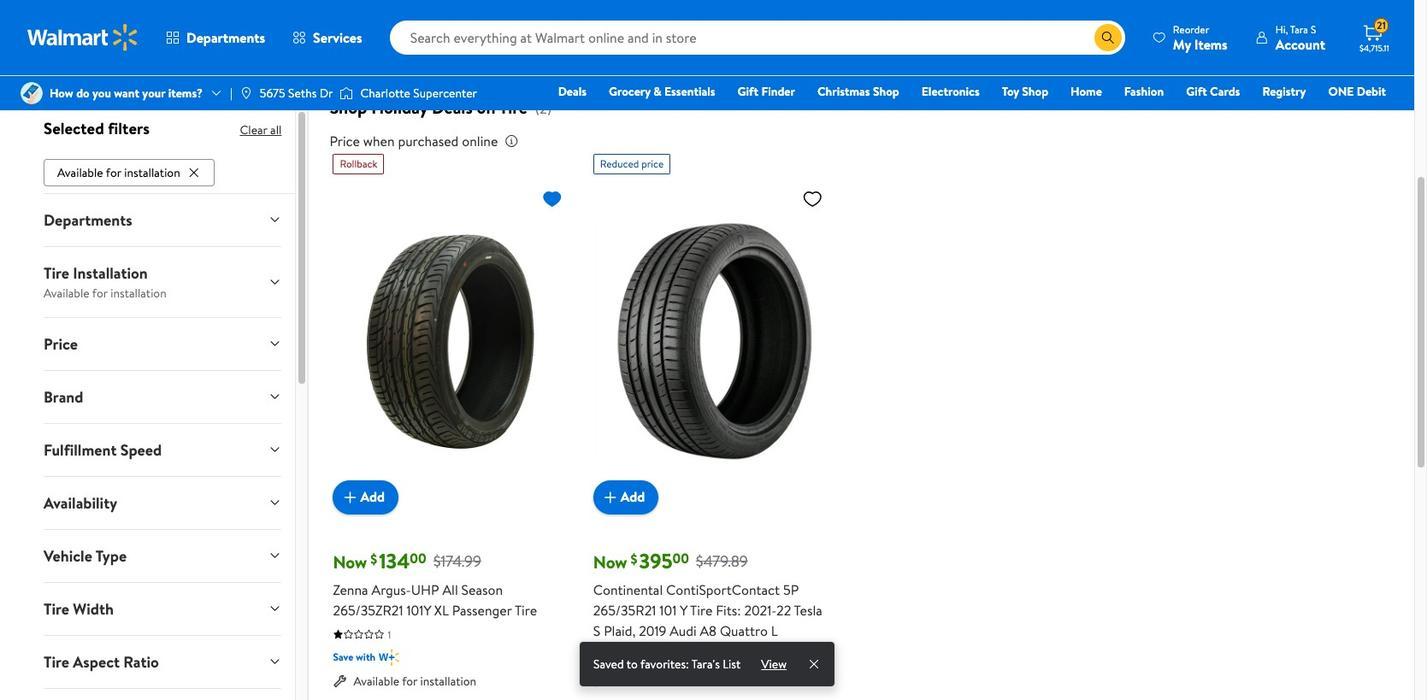 Task type: describe. For each thing, give the bounding box(es) containing it.
continental
[[593, 581, 663, 599]]

2021-
[[745, 601, 777, 620]]

size:
[[395, 9, 423, 30]]

$4,715.11
[[1360, 42, 1390, 54]]

departments inside dropdown button
[[44, 209, 132, 231]]

tire inside 2024 aston martin dbs | tire size: 265/35r21 101z(y) these tires are a good fit
[[366, 9, 392, 30]]

items
[[1195, 35, 1228, 53]]

these
[[136, 31, 175, 53]]

continental contisportcontact 5p 265/35r21 101 y tire fits: 2021-22 tesla s plaid, 2019 audi a8 quattro l image
[[593, 181, 830, 501]]

filters
[[108, 117, 150, 139]]

a
[[236, 31, 243, 53]]

a8
[[700, 622, 717, 640]]

charlotte supercenter
[[360, 85, 477, 102]]

price button
[[30, 318, 295, 370]]

s inside the "now $ 395 00 $479.89 continental contisportcontact 5p 265/35r21 101 y tire fits: 2021-22 tesla s plaid, 2019 audi a8 quattro l"
[[593, 622, 601, 640]]

cards
[[1210, 83, 1241, 100]]

price for price when purchased online
[[330, 132, 360, 151]]

home link
[[1063, 82, 1110, 101]]

add to cart image for 134
[[340, 487, 360, 508]]

gift finder link
[[730, 82, 803, 101]]

save with for the 'walmart plus' image to the right
[[593, 649, 636, 663]]

fashion link
[[1117, 82, 1172, 101]]

seths
[[288, 85, 317, 102]]

services button
[[279, 17, 376, 58]]

aston
[[188, 5, 240, 34]]

width
[[73, 598, 114, 620]]

tire inside dropdown button
[[44, 652, 69, 673]]

reduced price
[[600, 157, 664, 171]]

$479.89
[[696, 551, 748, 573]]

fulfillment speed button
[[30, 424, 295, 476]]

shop for toy shop
[[1022, 83, 1049, 100]]

audi
[[670, 622, 697, 640]]

22
[[777, 601, 791, 620]]

clear
[[240, 121, 267, 139]]

view
[[762, 656, 787, 673]]

00 for 395
[[673, 549, 689, 568]]

101
[[660, 601, 677, 620]]

gift finder
[[738, 83, 795, 100]]

5p
[[783, 581, 799, 599]]

type
[[96, 545, 127, 567]]

you
[[92, 85, 111, 102]]

xl
[[434, 601, 449, 620]]

my
[[1173, 35, 1192, 53]]

gift cards
[[1187, 83, 1241, 100]]

1 horizontal spatial walmart plus image
[[639, 648, 660, 665]]

y
[[680, 601, 687, 620]]

395
[[639, 546, 673, 575]]

speed
[[120, 439, 162, 461]]

tire width
[[44, 598, 114, 620]]

1
[[388, 628, 391, 642]]

fulfillment speed tab
[[30, 424, 295, 476]]

to
[[627, 656, 638, 673]]

favorites:
[[641, 656, 689, 673]]

account
[[1276, 35, 1326, 53]]

electronics
[[922, 83, 980, 100]]

for inside tire installation available for installation
[[92, 285, 108, 302]]

now $ 134 00 $174.99 zenna argus-uhp all season 265/35zr21 101y xl passenger tire
[[333, 546, 537, 620]]

close image
[[807, 657, 821, 671]]

one debit link
[[1321, 82, 1394, 101]]

add button for 395
[[593, 480, 659, 515]]

selected filters
[[44, 117, 150, 139]]

reorder my items
[[1173, 22, 1228, 53]]

services
[[313, 28, 362, 47]]

hi, tara s account
[[1276, 22, 1326, 53]]

price when purchased online
[[330, 132, 498, 151]]

walmart+
[[1336, 107, 1387, 124]]

5675 seths dr
[[260, 85, 333, 102]]

christmas shop
[[818, 83, 900, 100]]

grocery
[[609, 83, 651, 100]]

2024
[[136, 5, 183, 34]]

vehicle type: car and truck image
[[57, 1, 115, 59]]

Walmart Site-Wide search field
[[390, 21, 1126, 55]]

0 horizontal spatial shop
[[330, 96, 367, 119]]

remove from favorites list, zenna argus-uhp all season 265/35zr21 101y xl passenger tire image
[[542, 188, 563, 210]]

good
[[247, 31, 281, 53]]

want
[[114, 85, 139, 102]]

holiday
[[371, 96, 428, 119]]

fit
[[284, 31, 299, 53]]

installation down 'a8'
[[681, 672, 737, 689]]

tire inside tire installation available for installation
[[44, 262, 69, 284]]

| inside 2024 aston martin dbs | tire size: 265/35r21 101z(y) these tires are a good fit
[[356, 9, 359, 30]]

shop holiday deals on tire (2)
[[330, 96, 552, 119]]

how do you want your items?
[[50, 85, 203, 102]]

00 for 134
[[410, 549, 427, 568]]

for inside button
[[106, 164, 121, 181]]

brand tab
[[30, 371, 295, 423]]

dbs
[[311, 5, 349, 34]]

134
[[379, 546, 410, 575]]

price tab
[[30, 318, 295, 370]]

brand button
[[30, 371, 295, 423]]

available for installation list item
[[44, 155, 218, 186]]

265/35r21 inside 2024 aston martin dbs | tire size: 265/35r21 101z(y) these tires are a good fit
[[427, 9, 498, 30]]

available inside tire installation available for installation
[[44, 285, 90, 302]]

one debit walmart+
[[1329, 83, 1387, 124]]

selected
[[44, 117, 104, 139]]

grocery & essentials
[[609, 83, 716, 100]]

change
[[1304, 21, 1344, 39]]

purchased
[[398, 132, 459, 151]]

contisportcontact
[[666, 581, 780, 599]]

gift for gift finder
[[738, 83, 759, 100]]

grocery & essentials link
[[601, 82, 723, 101]]

are
[[211, 31, 232, 53]]

available down 2019
[[614, 672, 660, 689]]

vehicle type tab
[[30, 530, 295, 582]]

all
[[443, 581, 458, 599]]



Task type: locate. For each thing, give the bounding box(es) containing it.
0 horizontal spatial 00
[[410, 549, 427, 568]]

1 horizontal spatial $
[[631, 550, 638, 569]]

2 now from the left
[[593, 551, 627, 574]]

|
[[356, 9, 359, 30], [230, 85, 233, 102]]

vehicle type
[[44, 545, 127, 567]]

shop for christmas shop
[[873, 83, 900, 100]]

| left 5675
[[230, 85, 233, 102]]

save with down plaid,
[[593, 649, 636, 663]]

installation down xl
[[420, 673, 477, 690]]

add button for 134
[[333, 480, 399, 515]]

available for installation down "1"
[[354, 673, 477, 690]]

0 vertical spatial s
[[1311, 22, 1317, 36]]

walmart plus image down "1"
[[379, 649, 399, 666]]

walmart plus image
[[639, 648, 660, 665], [379, 649, 399, 666]]

2 00 from the left
[[673, 549, 689, 568]]

0 horizontal spatial s
[[593, 622, 601, 640]]

s inside hi, tara s account
[[1311, 22, 1317, 36]]

tab
[[30, 689, 295, 701]]

toy shop link
[[995, 82, 1056, 101]]

installation inside tire installation available for installation
[[110, 285, 167, 302]]

265/35r21 down the continental
[[593, 601, 656, 620]]

now for 134
[[333, 551, 367, 574]]

tire inside the 'now $ 134 00 $174.99 zenna argus-uhp all season 265/35zr21 101y xl passenger tire'
[[515, 601, 537, 620]]

0 horizontal spatial deals
[[432, 96, 473, 119]]

price up brand
[[44, 333, 78, 355]]

toy
[[1002, 83, 1020, 100]]

tires
[[178, 31, 207, 53]]

shop right toy
[[1022, 83, 1049, 100]]

now up zenna
[[333, 551, 367, 574]]

$174.99
[[433, 551, 481, 573]]

1 vertical spatial price
[[44, 333, 78, 355]]

l
[[771, 622, 778, 640]]

add for 134
[[360, 488, 385, 507]]

(2)
[[535, 99, 552, 118]]

reorder
[[1173, 22, 1210, 36]]

for
[[106, 164, 121, 181], [92, 285, 108, 302], [663, 672, 678, 689], [402, 673, 418, 690]]

gift left cards
[[1187, 83, 1208, 100]]

price up rollback
[[330, 132, 360, 151]]

 image left how
[[21, 82, 43, 104]]

$ left 134
[[371, 550, 377, 569]]

tire width tab
[[30, 583, 295, 635]]

tire left installation
[[44, 262, 69, 284]]

available for installation down filters
[[57, 164, 180, 181]]

add button up 134
[[333, 480, 399, 515]]

online
[[462, 132, 498, 151]]

available inside available for installation button
[[57, 164, 103, 181]]

price
[[642, 157, 664, 171]]

tire left width
[[44, 598, 69, 620]]

$
[[371, 550, 377, 569], [631, 550, 638, 569]]

gift for gift cards
[[1187, 83, 1208, 100]]

265/35r21
[[427, 9, 498, 30], [593, 601, 656, 620]]

installation down installation
[[110, 285, 167, 302]]

for down installation
[[92, 285, 108, 302]]

1 horizontal spatial deals
[[558, 83, 587, 100]]

add up 134
[[360, 488, 385, 507]]

0 horizontal spatial  image
[[21, 82, 43, 104]]

0 vertical spatial departments
[[186, 28, 265, 47]]

2 gift from the left
[[1187, 83, 1208, 100]]

how
[[50, 85, 73, 102]]

shop right christmas
[[873, 83, 900, 100]]

1 horizontal spatial price
[[330, 132, 360, 151]]

0 horizontal spatial save
[[333, 650, 354, 664]]

1 add button from the left
[[333, 480, 399, 515]]

deals right (2)
[[558, 83, 587, 100]]

00 inside the 'now $ 134 00 $174.99 zenna argus-uhp all season 265/35zr21 101y xl passenger tire'
[[410, 549, 427, 568]]

$ left 395
[[631, 550, 638, 569]]

1 horizontal spatial 265/35r21
[[593, 601, 656, 620]]

tara's
[[692, 656, 720, 673]]

0 horizontal spatial now
[[333, 551, 367, 574]]

1 horizontal spatial |
[[356, 9, 359, 30]]

1 vertical spatial 265/35r21
[[593, 601, 656, 620]]

season
[[462, 581, 503, 599]]

plaid,
[[604, 622, 636, 640]]

registry
[[1263, 83, 1306, 100]]

00 left $479.89
[[673, 549, 689, 568]]

0 vertical spatial 265/35r21
[[427, 9, 498, 30]]

1 horizontal spatial shop
[[873, 83, 900, 100]]

1 add to cart image from the left
[[340, 487, 360, 508]]

 image for charlotte supercenter
[[340, 85, 354, 102]]

applied filters section element
[[44, 117, 150, 139]]

tire left 'size:'
[[366, 9, 392, 30]]

available down selected
[[57, 164, 103, 181]]

add to cart image for 395
[[600, 487, 621, 508]]

0 horizontal spatial with
[[356, 650, 376, 664]]

1 vertical spatial |
[[230, 85, 233, 102]]

available for installation
[[57, 164, 180, 181], [614, 672, 737, 689], [354, 673, 477, 690]]

$ for 134
[[371, 550, 377, 569]]

price
[[330, 132, 360, 151], [44, 333, 78, 355]]

installation
[[124, 164, 180, 181], [110, 285, 167, 302], [681, 672, 737, 689], [420, 673, 477, 690]]

tire right passenger
[[515, 601, 537, 620]]

tire right on
[[499, 96, 528, 119]]

walmart plus image right to
[[639, 648, 660, 665]]

add to cart image
[[340, 487, 360, 508], [600, 487, 621, 508]]

with down plaid,
[[616, 649, 636, 663]]

shop up when
[[330, 96, 367, 119]]

1 horizontal spatial add to cart image
[[600, 487, 621, 508]]

tire aspect ratio
[[44, 652, 159, 673]]

fashion
[[1125, 83, 1164, 100]]

now inside the 'now $ 134 00 $174.99 zenna argus-uhp all season 265/35zr21 101y xl passenger tire'
[[333, 551, 367, 574]]

$ for 395
[[631, 550, 638, 569]]

tire right y
[[690, 601, 713, 620]]

 image
[[239, 86, 253, 100]]

available for installation button
[[44, 159, 214, 186]]

1 vertical spatial s
[[593, 622, 601, 640]]

2 horizontal spatial available for installation
[[614, 672, 737, 689]]

0 horizontal spatial 265/35r21
[[427, 9, 498, 30]]

quattro
[[720, 622, 768, 640]]

2024 aston martin dbs | tire size: 265/35r21 101z(y) these tires are a good fit
[[136, 5, 548, 53]]

0 horizontal spatial departments
[[44, 209, 132, 231]]

installation inside button
[[124, 164, 180, 181]]

add up 395
[[621, 488, 645, 507]]

fits:
[[716, 601, 741, 620]]

1 horizontal spatial with
[[616, 649, 636, 663]]

 image for how do you want your items?
[[21, 82, 43, 104]]

1 horizontal spatial departments
[[186, 28, 265, 47]]

2 add button from the left
[[593, 480, 659, 515]]

price inside dropdown button
[[44, 333, 78, 355]]

1 gift from the left
[[738, 83, 759, 100]]

now $ 395 00 $479.89 continental contisportcontact 5p 265/35r21 101 y tire fits: 2021-22 tesla s plaid, 2019 audi a8 quattro l
[[593, 546, 823, 640]]

1 now from the left
[[333, 551, 367, 574]]

installation
[[73, 262, 148, 284]]

0 horizontal spatial add to cart image
[[340, 487, 360, 508]]

now up the continental
[[593, 551, 627, 574]]

add
[[360, 488, 385, 507], [621, 488, 645, 507]]

available down installation
[[44, 285, 90, 302]]

| right dbs
[[356, 9, 359, 30]]

legal information image
[[505, 134, 519, 148]]

all
[[270, 121, 282, 139]]

zenna argus-uhp all season 265/35zr21 101y xl passenger tire image
[[333, 181, 569, 501]]

one
[[1329, 83, 1354, 100]]

charlotte
[[360, 85, 411, 102]]

add button
[[333, 480, 399, 515], [593, 480, 659, 515]]

1 horizontal spatial save
[[593, 649, 614, 663]]

finder
[[762, 83, 795, 100]]

tire left aspect
[[44, 652, 69, 673]]

availability button
[[30, 477, 295, 529]]

Search search field
[[390, 21, 1126, 55]]

add to favorites list, continental contisportcontact 5p 265/35r21 101 y tire fits: 2021-22 tesla s plaid, 2019 audi a8 quattro l image
[[802, 188, 823, 210]]

2 add from the left
[[621, 488, 645, 507]]

registry link
[[1255, 82, 1314, 101]]

save with down "265/35zr21"
[[333, 650, 376, 664]]

available down "1"
[[354, 673, 400, 690]]

$ inside the "now $ 395 00 $479.89 continental contisportcontact 5p 265/35r21 101 y tire fits: 2021-22 tesla s plaid, 2019 audi a8 quattro l"
[[631, 550, 638, 569]]

1 add from the left
[[360, 488, 385, 507]]

your
[[142, 85, 165, 102]]

0 horizontal spatial add
[[360, 488, 385, 507]]

tara
[[1291, 22, 1309, 36]]

0 horizontal spatial |
[[230, 85, 233, 102]]

saved
[[594, 656, 624, 673]]

tire installation tab
[[30, 247, 295, 317]]

1 horizontal spatial s
[[1311, 22, 1317, 36]]

tesla
[[794, 601, 823, 620]]

add button up 395
[[593, 480, 659, 515]]

0 horizontal spatial save with
[[333, 650, 376, 664]]

reduced
[[600, 157, 639, 171]]

101y
[[407, 601, 431, 620]]

tire aspect ratio tab
[[30, 636, 295, 688]]

gift cards link
[[1179, 82, 1248, 101]]

departments button
[[30, 194, 295, 246]]

save down "265/35zr21"
[[333, 650, 354, 664]]

departments inside popup button
[[186, 28, 265, 47]]

toy shop
[[1002, 83, 1049, 100]]

departments
[[186, 28, 265, 47], [44, 209, 132, 231]]

with down "265/35zr21"
[[356, 650, 376, 664]]

fulfillment speed
[[44, 439, 162, 461]]

now inside the "now $ 395 00 $479.89 continental contisportcontact 5p 265/35r21 101 y tire fits: 2021-22 tesla s plaid, 2019 audi a8 quattro l"
[[593, 551, 627, 574]]

save for the left the 'walmart plus' image
[[333, 650, 354, 664]]

departments tab
[[30, 194, 295, 246]]

saved to favorites: tara's list
[[594, 656, 741, 673]]

2 horizontal spatial shop
[[1022, 83, 1049, 100]]

1 horizontal spatial gift
[[1187, 83, 1208, 100]]

1 horizontal spatial available for installation
[[354, 673, 477, 690]]

search icon image
[[1102, 31, 1115, 44]]

1 horizontal spatial add button
[[593, 480, 659, 515]]

1 horizontal spatial 00
[[673, 549, 689, 568]]

for down filters
[[106, 164, 121, 181]]

265/35r21 right 'size:'
[[427, 9, 498, 30]]

walmart image
[[27, 24, 139, 51]]

save with for the left the 'walmart plus' image
[[333, 650, 376, 664]]

0 horizontal spatial walmart plus image
[[379, 649, 399, 666]]

save with
[[593, 649, 636, 663], [333, 650, 376, 664]]

save for the 'walmart plus' image to the right
[[593, 649, 614, 663]]

265/35r21 inside the "now $ 395 00 $479.89 continental contisportcontact 5p 265/35r21 101 y tire fits: 2021-22 tesla s plaid, 2019 audi a8 quattro l"
[[593, 601, 656, 620]]

1 horizontal spatial  image
[[340, 85, 354, 102]]

for left tara's
[[663, 672, 678, 689]]

for down 101y
[[402, 673, 418, 690]]

gift left finder
[[738, 83, 759, 100]]

tire inside dropdown button
[[44, 598, 69, 620]]

deals left on
[[432, 96, 473, 119]]

debit
[[1357, 83, 1387, 100]]

gift
[[738, 83, 759, 100], [1187, 83, 1208, 100]]

1 horizontal spatial now
[[593, 551, 627, 574]]

availability tab
[[30, 477, 295, 529]]

brand
[[44, 386, 83, 408]]

clear all button
[[240, 116, 282, 144]]

0 vertical spatial price
[[330, 132, 360, 151]]

0 horizontal spatial $
[[371, 550, 377, 569]]

$ inside the 'now $ 134 00 $174.99 zenna argus-uhp all season 265/35zr21 101y xl passenger tire'
[[371, 550, 377, 569]]

0 horizontal spatial gift
[[738, 83, 759, 100]]

s right tara
[[1311, 22, 1317, 36]]

00 inside the "now $ 395 00 $479.89 continental contisportcontact 5p 265/35r21 101 y tire fits: 2021-22 tesla s plaid, 2019 audi a8 quattro l"
[[673, 549, 689, 568]]

s left plaid,
[[593, 622, 601, 640]]

0 horizontal spatial available for installation
[[57, 164, 180, 181]]

deals inside deals link
[[558, 83, 587, 100]]

martin
[[245, 5, 306, 34]]

add for 395
[[621, 488, 645, 507]]

s
[[1311, 22, 1317, 36], [593, 622, 601, 640]]

2 add to cart image from the left
[[600, 487, 621, 508]]

available for installation down audi
[[614, 672, 737, 689]]

walmart+ link
[[1328, 106, 1394, 125]]

1 $ from the left
[[371, 550, 377, 569]]

0 horizontal spatial add button
[[333, 480, 399, 515]]

 image right dr at the left top of the page
[[340, 85, 354, 102]]

items?
[[168, 85, 203, 102]]

dr
[[320, 85, 333, 102]]

1 00 from the left
[[410, 549, 427, 568]]

0 horizontal spatial price
[[44, 333, 78, 355]]

1 vertical spatial departments
[[44, 209, 132, 231]]

tire inside the "now $ 395 00 $479.89 continental contisportcontact 5p 265/35r21 101 y tire fits: 2021-22 tesla s plaid, 2019 audi a8 quattro l"
[[690, 601, 713, 620]]

available for installation inside button
[[57, 164, 180, 181]]

view button
[[755, 642, 794, 687]]

now for 395
[[593, 551, 627, 574]]

1 horizontal spatial add
[[621, 488, 645, 507]]

home
[[1071, 83, 1102, 100]]

save left to
[[593, 649, 614, 663]]

2 $ from the left
[[631, 550, 638, 569]]

price for price
[[44, 333, 78, 355]]

change button
[[1290, 16, 1357, 44]]

list
[[723, 656, 741, 673]]

christmas
[[818, 83, 870, 100]]

1 horizontal spatial save with
[[593, 649, 636, 663]]

installation up 'departments' tab
[[124, 164, 180, 181]]

0 vertical spatial |
[[356, 9, 359, 30]]

 image
[[21, 82, 43, 104], [340, 85, 354, 102]]

now
[[333, 551, 367, 574], [593, 551, 627, 574]]

00 up uhp
[[410, 549, 427, 568]]

tire width button
[[30, 583, 295, 635]]



Task type: vqa. For each thing, say whether or not it's contained in the screenshot.
cost per serving $16.55
no



